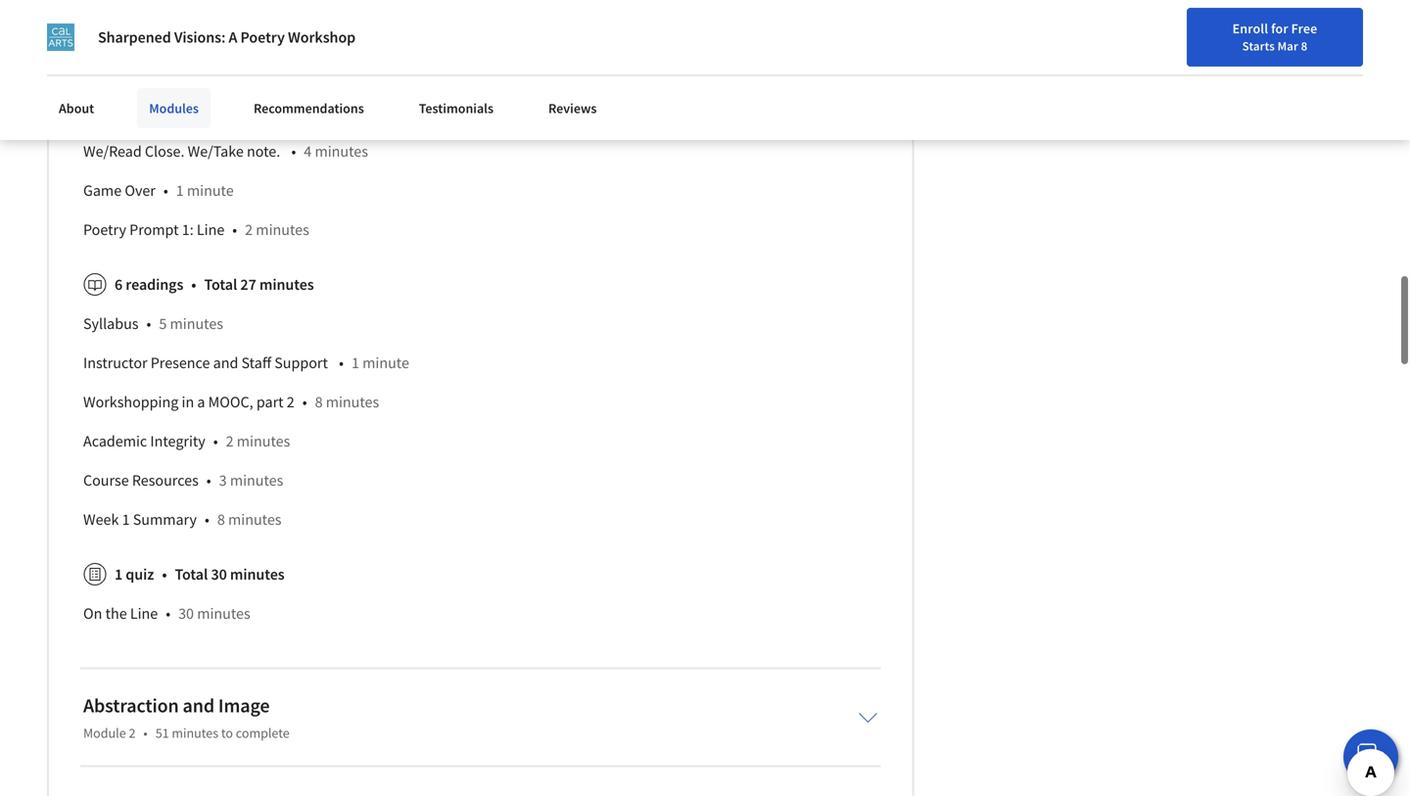 Task type: vqa. For each thing, say whether or not it's contained in the screenshot.


Task type: locate. For each thing, give the bounding box(es) containing it.
minutes right 27
[[259, 274, 314, 294]]

1 vertical spatial part
[[256, 392, 284, 412]]

starting
[[111, 63, 163, 83]]

about link
[[47, 88, 106, 128]]

game over • 1 minute
[[83, 180, 234, 200]]

2 vertical spatial line
[[130, 603, 158, 623]]

week
[[83, 509, 119, 529]]

we/read
[[83, 141, 142, 161]]

mooc, down the instructor presence and staff support • 1 minute
[[208, 392, 253, 412]]

30 down • total 30 minutes
[[178, 603, 194, 623]]

reviews
[[548, 99, 597, 117]]

1 vertical spatial and
[[183, 693, 214, 718]]

minute down the we/take
[[187, 180, 234, 200]]

2 workshopping from the top
[[83, 392, 179, 412]]

part right a
[[256, 24, 284, 43]]

minutes right 5
[[170, 314, 223, 333]]

0 horizontal spatial poetry
[[83, 220, 126, 239]]

•
[[302, 24, 307, 43], [202, 63, 207, 83], [291, 141, 296, 161], [163, 180, 168, 200], [232, 220, 237, 239], [191, 274, 196, 294], [146, 314, 151, 333], [339, 353, 344, 372], [302, 392, 307, 412], [213, 431, 218, 451], [206, 470, 211, 490], [205, 509, 209, 529], [162, 564, 167, 584], [166, 603, 170, 623], [143, 724, 148, 742]]

total for total 30 minutes
[[175, 564, 208, 584]]

1 vertical spatial poetry
[[83, 220, 126, 239]]

1 a from the top
[[197, 24, 205, 43]]

complete
[[236, 724, 290, 742]]

poetry right a
[[240, 27, 285, 47]]

summary
[[133, 509, 197, 529]]

for
[[1271, 20, 1288, 37]]

enroll for free starts mar 8
[[1233, 20, 1317, 54]]

a
[[197, 24, 205, 43], [197, 392, 205, 412]]

0 vertical spatial part
[[256, 24, 284, 43]]

poetry down game
[[83, 220, 126, 239]]

minutes inside abstraction and image module 2 • 51 minutes to complete
[[172, 724, 218, 742]]

mooc, for 1
[[208, 24, 253, 43]]

in up academic integrity • 2 minutes
[[182, 392, 194, 412]]

0 vertical spatial 4
[[214, 63, 222, 83]]

workshopping down instructor
[[83, 392, 179, 412]]

a up academic integrity • 2 minutes
[[197, 392, 205, 412]]

we
[[301, 102, 321, 122]]

2 horizontal spatial 8
[[1301, 38, 1308, 54]]

• right support
[[339, 353, 344, 372]]

workshopping up starting
[[83, 24, 179, 43]]

in for 1
[[182, 24, 194, 43]]

line
[[166, 63, 194, 83], [197, 220, 225, 239], [130, 603, 158, 623]]

1 vertical spatial 4
[[304, 141, 312, 161]]

• total 30 minutes
[[162, 564, 285, 584]]

2 a from the top
[[197, 392, 205, 412]]

and left staff
[[213, 353, 238, 372]]

0 vertical spatial in
[[182, 24, 194, 43]]

week 1 summary • 8 minutes
[[83, 509, 282, 529]]

1 horizontal spatial 8
[[315, 392, 323, 412]]

mar
[[1278, 38, 1298, 54]]

6
[[115, 274, 123, 294]]

total for total 27 minutes
[[204, 274, 237, 294]]

poetry
[[240, 27, 285, 47], [83, 220, 126, 239]]

27
[[240, 274, 256, 294]]

None search field
[[279, 12, 602, 51]]

1 left quiz
[[115, 564, 123, 584]]

1 vertical spatial 30
[[178, 603, 194, 623]]

minutes down a
[[225, 63, 279, 83]]

mooc,
[[208, 24, 253, 43], [208, 392, 253, 412]]

rack 'em up: gwendolyn brooks' we real cool
[[83, 102, 386, 122]]

in for 2
[[182, 392, 194, 412]]

• right summary
[[205, 509, 209, 529]]

workshopping for workshopping in a mooc, part 2
[[83, 392, 179, 412]]

0 vertical spatial 8
[[1301, 38, 1308, 54]]

workshopping
[[83, 24, 179, 43], [83, 392, 179, 412]]

• left 3
[[206, 470, 211, 490]]

poetry prompt 1: line • 2 minutes
[[83, 220, 309, 239]]

sharpened
[[98, 27, 171, 47]]

part down staff
[[256, 392, 284, 412]]

a for 1
[[197, 24, 205, 43]]

poetry inside hide info about module content "region"
[[83, 220, 126, 239]]

51
[[155, 724, 169, 742]]

4
[[214, 63, 222, 83], [304, 141, 312, 161]]

line up modules
[[166, 63, 194, 83]]

8 down support
[[315, 392, 323, 412]]

minutes down week 1 summary • 8 minutes
[[230, 564, 285, 584]]

readings
[[126, 274, 183, 294]]

1 mooc, from the top
[[208, 24, 253, 43]]

course resources • 3 minutes
[[83, 470, 283, 490]]

total left 27
[[204, 274, 237, 294]]

• left 51
[[143, 724, 148, 742]]

line right the
[[130, 603, 158, 623]]

30
[[211, 564, 227, 584], [178, 603, 194, 623]]

enroll
[[1233, 20, 1268, 37]]

0 horizontal spatial line
[[130, 603, 158, 623]]

1 right cool
[[406, 102, 414, 122]]

line for in
[[166, 63, 194, 83]]

workshopping for workshopping in a mooc, part 1
[[83, 24, 179, 43]]

we/take
[[188, 141, 244, 161]]

1 vertical spatial in
[[182, 392, 194, 412]]

2 down abstraction
[[129, 724, 136, 742]]

2 part from the top
[[256, 392, 284, 412]]

minute up real
[[326, 24, 373, 43]]

• right over
[[163, 180, 168, 200]]

0 vertical spatial line
[[166, 63, 194, 83]]

30 up on the line • 30 minutes
[[211, 564, 227, 584]]

• right a
[[302, 24, 307, 43]]

2 up 27
[[245, 220, 253, 239]]

minutes
[[225, 63, 279, 83], [315, 141, 368, 161], [256, 220, 309, 239], [259, 274, 314, 294], [170, 314, 223, 333], [326, 392, 379, 412], [237, 431, 290, 451], [230, 470, 283, 490], [228, 509, 282, 529], [230, 564, 285, 584], [197, 603, 250, 623], [172, 724, 218, 742]]

1 vertical spatial workshopping
[[83, 392, 179, 412]]

a left a
[[197, 24, 205, 43]]

1 vertical spatial total
[[175, 564, 208, 584]]

8 down 3
[[217, 509, 225, 529]]

1 in from the top
[[182, 24, 194, 43]]

starts
[[1242, 38, 1275, 54]]

'em
[[118, 102, 142, 122]]

up:
[[145, 102, 168, 122]]

minute
[[326, 24, 373, 43], [417, 102, 464, 122], [187, 180, 234, 200], [362, 353, 409, 372]]

5
[[159, 314, 167, 333]]

1 vertical spatial mooc,
[[208, 392, 253, 412]]

2 mooc, from the top
[[208, 392, 253, 412]]

8 right mar
[[1301, 38, 1308, 54]]

coursera image
[[24, 16, 148, 47]]

minutes down • total 30 minutes
[[197, 603, 250, 623]]

cool
[[356, 102, 386, 122]]

academic
[[83, 431, 147, 451]]

4 down we
[[304, 141, 312, 161]]

menu item
[[1059, 20, 1185, 83]]

1 vertical spatial 8
[[315, 392, 323, 412]]

testimonials
[[419, 99, 494, 117]]

• right "note."
[[291, 141, 296, 161]]

line right 1:
[[197, 220, 225, 239]]

and
[[213, 353, 238, 372], [183, 693, 214, 718]]

0 horizontal spatial 8
[[217, 509, 225, 529]]

1 workshopping from the top
[[83, 24, 179, 43]]

integrity
[[150, 431, 205, 451]]

hide info about module content region
[[83, 0, 878, 641]]

minute right support
[[362, 353, 409, 372]]

1 vertical spatial a
[[197, 392, 205, 412]]

0 vertical spatial a
[[197, 24, 205, 43]]

1 horizontal spatial line
[[166, 63, 194, 83]]

0 vertical spatial workshopping
[[83, 24, 179, 43]]

1
[[287, 24, 294, 43], [315, 24, 323, 43], [406, 102, 414, 122], [176, 180, 184, 200], [352, 353, 359, 372], [122, 509, 130, 529], [115, 564, 123, 584]]

0 vertical spatial and
[[213, 353, 238, 372]]

1 part from the top
[[256, 24, 284, 43]]

• total 27 minutes
[[191, 274, 314, 294]]

in
[[182, 24, 194, 43], [182, 392, 194, 412]]

the
[[83, 63, 108, 83]]

abstraction and image module 2 • 51 minutes to complete
[[83, 693, 290, 742]]

instructor
[[83, 353, 147, 372]]

academic integrity • 2 minutes
[[83, 431, 290, 451]]

8
[[1301, 38, 1308, 54], [315, 392, 323, 412], [217, 509, 225, 529]]

syllabus • 5 minutes
[[83, 314, 223, 333]]

part
[[256, 24, 284, 43], [256, 392, 284, 412]]

brooks'
[[249, 102, 298, 122]]

0 vertical spatial 30
[[211, 564, 227, 584]]

and inside abstraction and image module 2 • 51 minutes to complete
[[183, 693, 214, 718]]

minutes up • total 30 minutes
[[228, 509, 282, 529]]

support
[[274, 353, 328, 372]]

0 vertical spatial total
[[204, 274, 237, 294]]

minutes left to
[[172, 724, 218, 742]]

prompt
[[129, 220, 179, 239]]

2 horizontal spatial line
[[197, 220, 225, 239]]

real
[[325, 102, 353, 122]]

and left image
[[183, 693, 214, 718]]

modules link
[[137, 88, 210, 128]]

4 down sharpened visions: a poetry workshop at the left
[[214, 63, 222, 83]]

in up the starting line • 4 minutes
[[182, 24, 194, 43]]

total up on the line • 30 minutes
[[175, 564, 208, 584]]

2 in from the top
[[182, 392, 194, 412]]

1 horizontal spatial poetry
[[240, 27, 285, 47]]

course
[[83, 470, 129, 490]]

total
[[204, 274, 237, 294], [175, 564, 208, 584]]

2
[[245, 220, 253, 239], [287, 392, 294, 412], [226, 431, 234, 451], [129, 724, 136, 742]]

0 vertical spatial mooc,
[[208, 24, 253, 43]]

resources
[[132, 470, 199, 490]]

mooc, up the starting line • 4 minutes
[[208, 24, 253, 43]]

0 vertical spatial poetry
[[240, 27, 285, 47]]



Task type: describe. For each thing, give the bounding box(es) containing it.
about
[[59, 99, 94, 117]]

instructor presence and staff support • 1 minute
[[83, 353, 409, 372]]

1 quiz
[[115, 564, 154, 584]]

minutes down support
[[326, 392, 379, 412]]

image
[[218, 693, 270, 718]]

• right quiz
[[162, 564, 167, 584]]

module
[[83, 724, 126, 742]]

1 horizontal spatial 4
[[304, 141, 312, 161]]

• left 5
[[146, 314, 151, 333]]

• right 1:
[[232, 220, 237, 239]]

game
[[83, 180, 122, 200]]

• right readings
[[191, 274, 196, 294]]

1 up recommendations link
[[315, 24, 323, 43]]

minutes down workshopping in a mooc, part 2 • 8 minutes
[[237, 431, 290, 451]]

free
[[1291, 20, 1317, 37]]

to
[[221, 724, 233, 742]]

on
[[83, 603, 102, 623]]

6 readings
[[115, 274, 183, 294]]

1 right over
[[176, 180, 184, 200]]

1:
[[182, 220, 194, 239]]

visions:
[[174, 27, 226, 47]]

testimonials link
[[407, 88, 505, 128]]

minute right cool
[[417, 102, 464, 122]]

quiz
[[126, 564, 154, 584]]

sharpened visions: a poetry workshop
[[98, 27, 356, 47]]

minutes down real
[[315, 141, 368, 161]]

1 right a
[[287, 24, 294, 43]]

1 right week
[[122, 509, 130, 529]]

syllabus
[[83, 314, 139, 333]]

reviews link
[[537, 88, 609, 128]]

close.
[[145, 141, 185, 161]]

rack
[[83, 102, 115, 122]]

over
[[125, 180, 156, 200]]

california institute of the arts image
[[47, 24, 74, 51]]

• inside abstraction and image module 2 • 51 minutes to complete
[[143, 724, 148, 742]]

2 vertical spatial 8
[[217, 509, 225, 529]]

0 horizontal spatial 30
[[178, 603, 194, 623]]

2 inside abstraction and image module 2 • 51 minutes to complete
[[129, 724, 136, 742]]

1 vertical spatial line
[[197, 220, 225, 239]]

modules
[[149, 99, 199, 117]]

note.
[[247, 141, 280, 161]]

a
[[229, 27, 237, 47]]

8 inside enroll for free starts mar 8
[[1301, 38, 1308, 54]]

• right integrity
[[213, 431, 218, 451]]

2 down support
[[287, 392, 294, 412]]

a for 2
[[197, 392, 205, 412]]

line for total
[[130, 603, 158, 623]]

3
[[219, 470, 227, 490]]

2 down workshopping in a mooc, part 2 • 8 minutes
[[226, 431, 234, 451]]

• down visions:
[[202, 63, 207, 83]]

abstraction
[[83, 693, 179, 718]]

• down support
[[302, 392, 307, 412]]

• right the
[[166, 603, 170, 623]]

staff
[[241, 353, 271, 372]]

1 right support
[[352, 353, 359, 372]]

workshopping in a mooc, part 1 • 1 minute
[[83, 24, 373, 43]]

on the line • 30 minutes
[[83, 603, 250, 623]]

minutes right 3
[[230, 470, 283, 490]]

0 horizontal spatial 4
[[214, 63, 222, 83]]

part for 1
[[256, 24, 284, 43]]

the
[[105, 603, 127, 623]]

we/read close. we/take note. • 4 minutes
[[83, 141, 368, 161]]

1 minute
[[406, 102, 464, 122]]

presence
[[151, 353, 210, 372]]

recommendations link
[[242, 88, 376, 128]]

1 horizontal spatial 30
[[211, 564, 227, 584]]

workshop
[[288, 27, 356, 47]]

gwendolyn
[[171, 102, 245, 122]]

and inside hide info about module content "region"
[[213, 353, 238, 372]]

part for 2
[[256, 392, 284, 412]]

the starting line • 4 minutes
[[83, 63, 279, 83]]

minutes up • total 27 minutes
[[256, 220, 309, 239]]

workshopping in a mooc, part 2 • 8 minutes
[[83, 392, 379, 412]]

chat with us image
[[1355, 741, 1387, 773]]

recommendations
[[254, 99, 364, 117]]

mooc, for 2
[[208, 392, 253, 412]]



